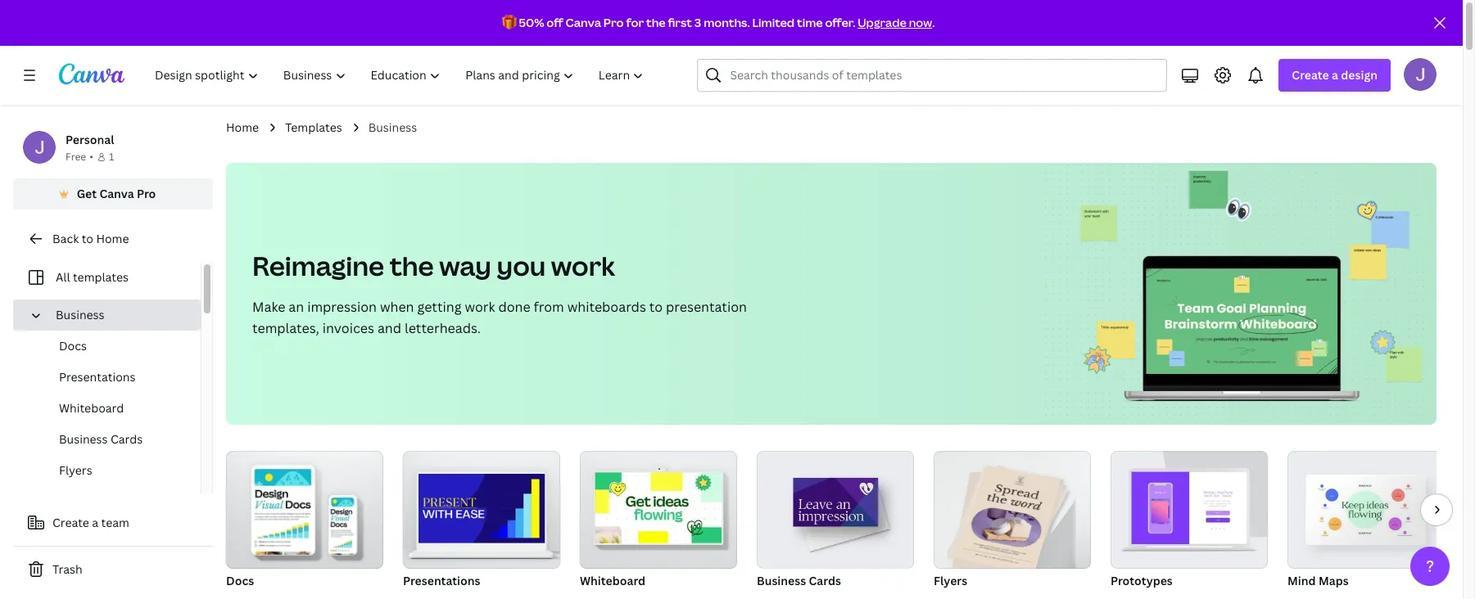Task type: locate. For each thing, give the bounding box(es) containing it.
reimagine
[[252, 248, 384, 283]]

canva inside button
[[99, 186, 134, 201]]

0 vertical spatial pro
[[604, 15, 624, 30]]

1 horizontal spatial work
[[551, 248, 615, 283]]

business cards link
[[26, 424, 201, 455], [757, 451, 914, 592]]

1 vertical spatial presentations link
[[403, 451, 560, 592]]

1 vertical spatial pro
[[137, 186, 156, 201]]

1 horizontal spatial create
[[1292, 67, 1329, 83]]

home left templates on the left of the page
[[226, 120, 259, 135]]

jacob simon image
[[1404, 58, 1437, 91]]

0 vertical spatial presentations link
[[26, 362, 201, 393]]

work
[[551, 248, 615, 283], [465, 298, 495, 316]]

0 horizontal spatial create
[[52, 515, 89, 531]]

pro
[[604, 15, 624, 30], [137, 186, 156, 201]]

create for create a team
[[52, 515, 89, 531]]

flyers
[[59, 463, 92, 478], [934, 573, 967, 589]]

1 vertical spatial docs
[[226, 573, 254, 589]]

business cards link for flyers link for the right the docs link whiteboard link
[[757, 451, 914, 592]]

whiteboard
[[59, 401, 124, 416], [580, 573, 645, 589]]

upgrade
[[858, 15, 907, 30]]

1 horizontal spatial the
[[646, 15, 666, 30]]

a left design
[[1332, 67, 1338, 83]]

presentations link for the right the docs link whiteboard link
[[403, 451, 560, 592]]

1 horizontal spatial whiteboard
[[580, 573, 645, 589]]

0 horizontal spatial a
[[92, 515, 98, 531]]

0 vertical spatial a
[[1332, 67, 1338, 83]]

prototype image
[[1111, 451, 1268, 569], [1132, 472, 1247, 545]]

0 horizontal spatial to
[[82, 231, 93, 247]]

0 horizontal spatial the
[[390, 248, 434, 283]]

1 vertical spatial whiteboard
[[580, 573, 645, 589]]

0 vertical spatial docs
[[59, 338, 87, 354]]

0 horizontal spatial flyers link
[[26, 455, 201, 487]]

Search search field
[[730, 60, 1157, 91]]

0 horizontal spatial flyers
[[59, 463, 92, 478]]

create left team
[[52, 515, 89, 531]]

1 horizontal spatial business cards
[[757, 573, 841, 589]]

create
[[1292, 67, 1329, 83], [52, 515, 89, 531]]

home
[[226, 120, 259, 135], [96, 231, 129, 247]]

0 horizontal spatial work
[[465, 298, 495, 316]]

0 horizontal spatial pro
[[137, 186, 156, 201]]

1 vertical spatial flyers
[[934, 573, 967, 589]]

business cards
[[59, 432, 143, 447], [757, 573, 841, 589]]

1 horizontal spatial presentations link
[[403, 451, 560, 592]]

0 vertical spatial create
[[1292, 67, 1329, 83]]

presentation image
[[403, 451, 560, 569], [419, 474, 545, 544]]

make an impression when getting work done from whiteboards to presentation templates, invoices and letterheads.
[[252, 298, 747, 337]]

cards
[[111, 432, 143, 447], [809, 573, 841, 589]]

top level navigation element
[[144, 59, 658, 92]]

flyers link
[[934, 451, 1091, 592], [26, 455, 201, 487]]

0 vertical spatial docs link
[[26, 331, 201, 362]]

the up when
[[390, 248, 434, 283]]

0 horizontal spatial docs link
[[26, 331, 201, 362]]

design
[[1341, 67, 1378, 83]]

1 vertical spatial business cards
[[757, 573, 841, 589]]

1 horizontal spatial to
[[649, 298, 663, 316]]

personal
[[66, 132, 114, 147]]

None search field
[[697, 59, 1167, 92]]

1 horizontal spatial flyers
[[934, 573, 967, 589]]

1 horizontal spatial presentations
[[403, 573, 480, 589]]

presentations link
[[26, 362, 201, 393], [403, 451, 560, 592]]

to right whiteboards
[[649, 298, 663, 316]]

all templates link
[[23, 262, 191, 293]]

1 horizontal spatial a
[[1332, 67, 1338, 83]]

1 vertical spatial the
[[390, 248, 434, 283]]

0 horizontal spatial whiteboard link
[[26, 393, 201, 424]]

presentation
[[666, 298, 747, 316]]

1 vertical spatial a
[[92, 515, 98, 531]]

business card image
[[757, 451, 914, 569], [793, 478, 879, 527]]

presentations
[[59, 369, 136, 385], [403, 573, 480, 589]]

home up all templates link
[[96, 231, 129, 247]]

to inside make an impression when getting work done from whiteboards to presentation templates, invoices and letterheads.
[[649, 298, 663, 316]]

0 vertical spatial business cards
[[59, 432, 143, 447]]

the
[[646, 15, 666, 30], [390, 248, 434, 283]]

for
[[626, 15, 644, 30]]

create left design
[[1292, 67, 1329, 83]]

create for create a design
[[1292, 67, 1329, 83]]

make
[[252, 298, 285, 316]]

flyers link for the right the docs link whiteboard link
[[934, 451, 1091, 592]]

1 horizontal spatial whiteboard link
[[580, 451, 737, 592]]

1 horizontal spatial docs link
[[226, 451, 383, 592]]

home link
[[226, 119, 259, 137]]

create inside button
[[52, 515, 89, 531]]

first
[[668, 15, 692, 30]]

0 horizontal spatial business cards
[[59, 432, 143, 447]]

you
[[497, 248, 546, 283]]

1 vertical spatial work
[[465, 298, 495, 316]]

0 horizontal spatial presentations
[[59, 369, 136, 385]]

impression
[[307, 298, 377, 316]]

whiteboard link for the docs link to the top
[[26, 393, 201, 424]]

whiteboards
[[567, 298, 646, 316]]

0 vertical spatial whiteboard
[[59, 401, 124, 416]]

0 horizontal spatial business cards link
[[26, 424, 201, 455]]

create a team button
[[13, 507, 213, 540]]

flyer image
[[934, 451, 1091, 569], [955, 466, 1061, 574]]

way
[[439, 248, 491, 283]]

pro left for
[[604, 15, 624, 30]]

pro up back to home link
[[137, 186, 156, 201]]

all
[[56, 269, 70, 285]]

.
[[932, 15, 935, 30]]

business
[[368, 120, 417, 135], [56, 307, 104, 323], [59, 432, 108, 447], [757, 573, 806, 589]]

0 vertical spatial canva
[[566, 15, 601, 30]]

create inside dropdown button
[[1292, 67, 1329, 83]]

get canva pro
[[77, 186, 156, 201]]

months.
[[704, 15, 750, 30]]

1 horizontal spatial docs
[[226, 573, 254, 589]]

an
[[289, 298, 304, 316]]

canva
[[566, 15, 601, 30], [99, 186, 134, 201]]

1 vertical spatial docs link
[[226, 451, 383, 592]]

1 horizontal spatial business cards link
[[757, 451, 914, 592]]

upgrade now button
[[858, 15, 932, 30]]

work up whiteboards
[[551, 248, 615, 283]]

1 horizontal spatial flyers link
[[934, 451, 1091, 592]]

trash link
[[13, 554, 213, 586]]

maps
[[1319, 573, 1349, 589]]

0 horizontal spatial cards
[[111, 432, 143, 447]]

all templates
[[56, 269, 129, 285]]

docs
[[59, 338, 87, 354], [226, 573, 254, 589]]

a left team
[[92, 515, 98, 531]]

flyers link for the docs link to the top whiteboard link
[[26, 455, 201, 487]]

presentations link for the docs link to the top whiteboard link
[[26, 362, 201, 393]]

0 horizontal spatial presentations link
[[26, 362, 201, 393]]

whiteboard image
[[580, 451, 737, 569], [595, 473, 722, 544]]

1 horizontal spatial cards
[[809, 573, 841, 589]]

docs link
[[26, 331, 201, 362], [226, 451, 383, 592]]

1 vertical spatial create
[[52, 515, 89, 531]]

now
[[909, 15, 932, 30]]

1 vertical spatial whiteboard link
[[580, 451, 737, 592]]

to right back
[[82, 231, 93, 247]]

0 vertical spatial presentations
[[59, 369, 136, 385]]

off
[[547, 15, 563, 30]]

canva right get
[[99, 186, 134, 201]]

a
[[1332, 67, 1338, 83], [92, 515, 98, 531]]

work left the done
[[465, 298, 495, 316]]

1 vertical spatial canva
[[99, 186, 134, 201]]

business cards link for flyers link related to the docs link to the top whiteboard link
[[26, 424, 201, 455]]

3
[[694, 15, 701, 30]]

1 vertical spatial to
[[649, 298, 663, 316]]

a inside dropdown button
[[1332, 67, 1338, 83]]

1 vertical spatial home
[[96, 231, 129, 247]]

reimagine the way you work image
[[1043, 163, 1437, 425]]

mind maps link
[[1288, 451, 1445, 592]]

canva right off
[[566, 15, 601, 30]]

prototypes
[[1111, 573, 1173, 589]]

0 vertical spatial flyers
[[59, 463, 92, 478]]

letterheads.
[[405, 319, 481, 337]]

a inside button
[[92, 515, 98, 531]]

mind map image
[[1288, 451, 1445, 569], [1309, 479, 1421, 542]]

templates link
[[285, 119, 342, 137]]

0 vertical spatial to
[[82, 231, 93, 247]]

0 horizontal spatial canva
[[99, 186, 134, 201]]

to
[[82, 231, 93, 247], [649, 298, 663, 316]]

1 horizontal spatial home
[[226, 120, 259, 135]]

the right for
[[646, 15, 666, 30]]

0 horizontal spatial home
[[96, 231, 129, 247]]

doc image
[[226, 451, 383, 569], [226, 451, 383, 569]]

0 vertical spatial whiteboard link
[[26, 393, 201, 424]]

whiteboard link
[[26, 393, 201, 424], [580, 451, 737, 592]]



Task type: describe. For each thing, give the bounding box(es) containing it.
mind
[[1288, 573, 1316, 589]]

get canva pro button
[[13, 179, 213, 210]]

templates
[[285, 120, 342, 135]]

back to home link
[[13, 223, 213, 256]]

create a design
[[1292, 67, 1378, 83]]

templates
[[73, 269, 129, 285]]

1 horizontal spatial canva
[[566, 15, 601, 30]]

create a design button
[[1279, 59, 1391, 92]]

done
[[498, 298, 530, 316]]

50%
[[519, 15, 544, 30]]

reimagine the way you work
[[252, 248, 615, 283]]

free
[[66, 150, 86, 164]]

prototypes link
[[1111, 451, 1268, 592]]

0 vertical spatial the
[[646, 15, 666, 30]]

trash
[[52, 562, 82, 577]]

1
[[109, 150, 114, 164]]

templates,
[[252, 319, 319, 337]]

back
[[52, 231, 79, 247]]

1 vertical spatial cards
[[809, 573, 841, 589]]

0 horizontal spatial docs
[[59, 338, 87, 354]]

offer.
[[825, 15, 855, 30]]

limited
[[752, 15, 795, 30]]

team
[[101, 515, 129, 531]]

whiteboard link for the right the docs link
[[580, 451, 737, 592]]

mind maps
[[1288, 573, 1349, 589]]

🎁 50% off canva pro for the first 3 months. limited time offer. upgrade now .
[[502, 15, 935, 30]]

pro inside button
[[137, 186, 156, 201]]

work inside make an impression when getting work done from whiteboards to presentation templates, invoices and letterheads.
[[465, 298, 495, 316]]

when
[[380, 298, 414, 316]]

free •
[[66, 150, 93, 164]]

a for team
[[92, 515, 98, 531]]

0 vertical spatial work
[[551, 248, 615, 283]]

0 horizontal spatial whiteboard
[[59, 401, 124, 416]]

time
[[797, 15, 823, 30]]

get
[[77, 186, 97, 201]]

invoices
[[322, 319, 374, 337]]

flyer image inside flyers link
[[955, 466, 1061, 574]]

and
[[377, 319, 401, 337]]

1 vertical spatial presentations
[[403, 573, 480, 589]]

0 vertical spatial cards
[[111, 432, 143, 447]]

•
[[89, 150, 93, 164]]

create a team
[[52, 515, 129, 531]]

back to home
[[52, 231, 129, 247]]

1 horizontal spatial pro
[[604, 15, 624, 30]]

getting
[[417, 298, 462, 316]]

from
[[534, 298, 564, 316]]

to inside back to home link
[[82, 231, 93, 247]]

0 vertical spatial home
[[226, 120, 259, 135]]

🎁
[[502, 15, 516, 30]]

a for design
[[1332, 67, 1338, 83]]



Task type: vqa. For each thing, say whether or not it's contained in the screenshot.
Whiteboard to the left
yes



